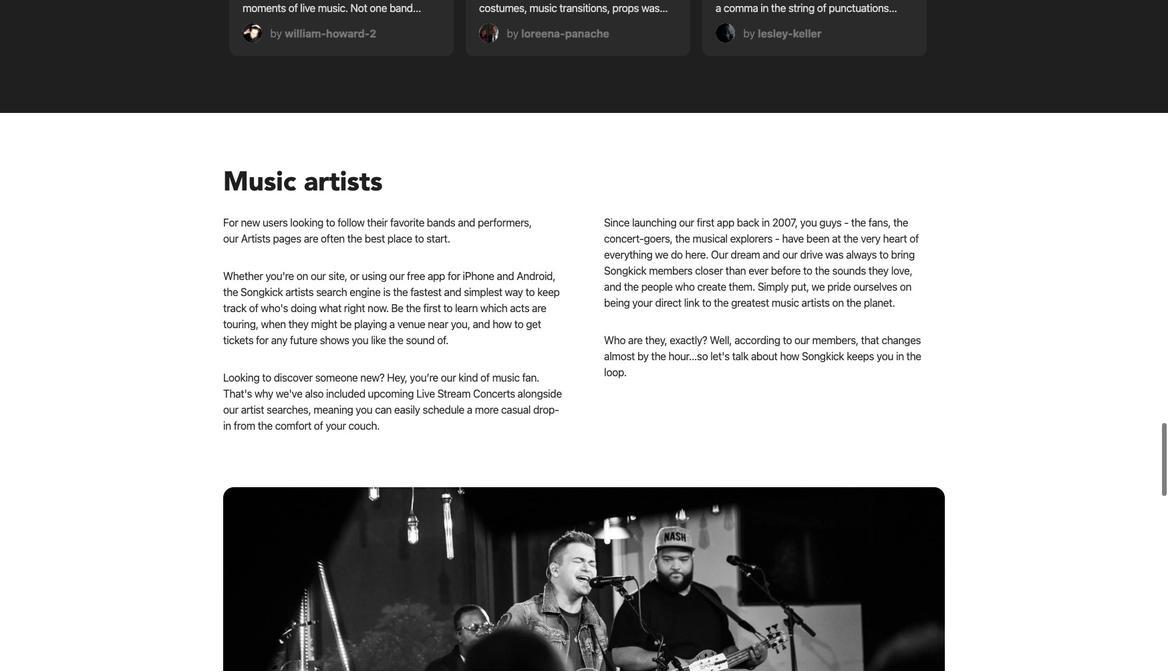 Task type: describe. For each thing, give the bounding box(es) containing it.
the right at
[[844, 233, 859, 245]]

sound
[[406, 334, 435, 346]]

to left learn
[[444, 302, 453, 314]]

shows
[[320, 334, 349, 346]]

in inside who are they, exactly? well, according to our members, that changes almost by the hour...so let's talk about how songkick keeps you in the loop.
[[897, 350, 905, 362]]

launching
[[633, 217, 677, 229]]

keeps
[[847, 350, 875, 362]]

be
[[391, 302, 404, 314]]

and up 'ever'
[[763, 249, 781, 261]]

music inside looking to discover someone new? hey, you're our kind of music fan. that's why we've also included upcoming live stream concerts alongside our artist searches, meaning you can easily schedule a more casual drop- in from the comfort of your couch.
[[493, 372, 520, 384]]

0 vertical spatial for
[[448, 270, 461, 282]]

hour...so
[[669, 350, 708, 362]]

the up do
[[676, 233, 691, 245]]

here.
[[686, 249, 709, 261]]

loreena-panache's profile image image
[[479, 23, 499, 43]]

heart
[[884, 233, 908, 245]]

new?
[[361, 372, 385, 384]]

touring,
[[223, 318, 259, 330]]

closer
[[696, 265, 724, 277]]

than
[[726, 265, 747, 277]]

since launching our first app back in 2007, you guys - the fans, the concert-goers, the musical explorers - have been at the very heart of everything we do here. our dream and our drive was always to bring songkick members closer than ever before to the sounds they love, and the people who create them. simply put, we pride ourselves on being your direct link to the greatest music artists on the planet.
[[605, 217, 919, 309]]

kind
[[459, 372, 478, 384]]

often
[[321, 233, 345, 245]]

at
[[833, 233, 842, 245]]

direct
[[656, 297, 682, 309]]

panache
[[565, 27, 610, 39]]

explorers
[[731, 233, 773, 245]]

have
[[783, 233, 804, 245]]

for
[[223, 217, 238, 229]]

first inside since launching our first app back in 2007, you guys - the fans, the concert-goers, the musical explorers - have been at the very heart of everything we do here. our dream and our drive was always to bring songkick members closer than ever before to the sounds they love, and the people who create them. simply put, we pride ourselves on being your direct link to the greatest music artists on the planet.
[[697, 217, 715, 229]]

easily
[[394, 404, 420, 416]]

you inside who are they, exactly? well, according to our members, that changes almost by the hour...so let's talk about how songkick keeps you in the loop.
[[877, 350, 894, 362]]

in inside looking to discover someone new? hey, you're our kind of music fan. that's why we've also included upcoming live stream concerts alongside our artist searches, meaning you can easily schedule a more casual drop- in from the comfort of your couch.
[[223, 420, 231, 432]]

keller
[[794, 27, 822, 39]]

2 horizontal spatial on
[[901, 281, 912, 293]]

our inside who are they, exactly? well, according to our members, that changes almost by the hour...so let's talk about how songkick keeps you in the loop.
[[795, 334, 810, 346]]

our inside for new users looking to follow their favorite bands and performers, our artists pages are often the best place to start.
[[223, 233, 239, 245]]

android,
[[517, 270, 556, 282]]

who
[[605, 334, 626, 346]]

drop-
[[534, 404, 560, 416]]

way
[[505, 286, 523, 298]]

artists inside since launching our first app back in 2007, you guys - the fans, the concert-goers, the musical explorers - have been at the very heart of everything we do here. our dream and our drive was always to bring songkick members closer than ever before to the sounds they love, and the people who create them. simply put, we pride ourselves on being your direct link to the greatest music artists on the planet.
[[802, 297, 830, 309]]

whether
[[223, 270, 263, 282]]

the up track
[[223, 286, 238, 298]]

is
[[383, 286, 391, 298]]

your inside looking to discover someone new? hey, you're our kind of music fan. that's why we've also included upcoming live stream concerts alongside our artist searches, meaning you can easily schedule a more casual drop- in from the comfort of your couch.
[[326, 420, 346, 432]]

right
[[344, 302, 365, 314]]

almost
[[605, 350, 635, 362]]

bands
[[427, 217, 456, 229]]

concert-
[[605, 233, 644, 245]]

artist
[[241, 404, 264, 416]]

the up being
[[624, 281, 639, 293]]

exactly?
[[670, 334, 708, 346]]

how inside who are they, exactly? well, according to our members, that changes almost by the hour...so let's talk about how songkick keeps you in the loop.
[[781, 350, 800, 362]]

included
[[326, 388, 366, 400]]

talk
[[733, 350, 749, 362]]

and up learn
[[444, 286, 462, 298]]

do
[[671, 249, 683, 261]]

might
[[311, 318, 338, 330]]

our up is
[[389, 270, 405, 282]]

doing
[[291, 302, 317, 314]]

changes
[[882, 334, 922, 346]]

by inside who are they, exactly? well, according to our members, that changes almost by the hour...so let's talk about how songkick keeps you in the loop.
[[638, 350, 649, 362]]

app inside since launching our first app back in 2007, you guys - the fans, the concert-goers, the musical explorers - have been at the very heart of everything we do here. our dream and our drive was always to bring songkick members closer than ever before to the sounds they love, and the people who create them. simply put, we pride ourselves on being your direct link to the greatest music artists on the planet.
[[717, 217, 735, 229]]

get
[[526, 318, 542, 330]]

the up very
[[852, 217, 867, 229]]

to right way
[[526, 286, 535, 298]]

the down 'changes'
[[907, 350, 922, 362]]

songkick inside since launching our first app back in 2007, you guys - the fans, the concert-goers, the musical explorers - have been at the very heart of everything we do here. our dream and our drive was always to bring songkick members closer than ever before to the sounds they love, and the people who create them. simply put, we pride ourselves on being your direct link to the greatest music artists on the planet.
[[605, 265, 647, 277]]

music artists
[[223, 164, 383, 201]]

songkick inside whether you're on our site, or using our free app for iphone and android, the songkick artists search engine is the fastest and simplest way to keep track of who's doing what right now. be the first to learn which acts are touring, when they might be playing a venue near you, and how to get tickets for any future shows you like the sound of.
[[241, 286, 283, 298]]

members
[[649, 265, 693, 277]]

they inside whether you're on our site, or using our free app for iphone and android, the songkick artists search engine is the fastest and simplest way to keep track of who's doing what right now. be the first to learn which acts are touring, when they might be playing a venue near you, and how to get tickets for any future shows you like the sound of.
[[289, 318, 309, 330]]

and inside for new users looking to follow their favorite bands and performers, our artists pages are often the best place to start.
[[458, 217, 476, 229]]

well,
[[710, 334, 732, 346]]

you inside looking to discover someone new? hey, you're our kind of music fan. that's why we've also included upcoming live stream concerts alongside our artist searches, meaning you can easily schedule a more casual drop- in from the comfort of your couch.
[[356, 404, 373, 416]]

william-howard-2's profile image image
[[243, 23, 262, 43]]

are inside who are they, exactly? well, according to our members, that changes almost by the hour...so let's talk about how songkick keeps you in the loop.
[[629, 334, 643, 346]]

from
[[234, 420, 255, 432]]

the right be at the top of page
[[406, 302, 421, 314]]

guys
[[820, 217, 842, 229]]

acts
[[510, 302, 530, 314]]

being
[[605, 297, 630, 309]]

your inside since launching our first app back in 2007, you guys - the fans, the concert-goers, the musical explorers - have been at the very heart of everything we do here. our dream and our drive was always to bring songkick members closer than ever before to the sounds they love, and the people who create them. simply put, we pride ourselves on being your direct link to the greatest music artists on the planet.
[[633, 297, 653, 309]]

ourselves
[[854, 281, 898, 293]]

venue
[[398, 318, 426, 330]]

casual
[[502, 404, 531, 416]]

fastest
[[411, 286, 442, 298]]

of down meaning at the left bottom of the page
[[314, 420, 323, 432]]

site,
[[329, 270, 348, 282]]

like
[[371, 334, 386, 346]]

them.
[[729, 281, 756, 293]]

artists
[[241, 233, 271, 245]]

the inside looking to discover someone new? hey, you're our kind of music fan. that's why we've also included upcoming live stream concerts alongside our artist searches, meaning you can easily schedule a more casual drop- in from the comfort of your couch.
[[258, 420, 273, 432]]

the down create
[[714, 297, 729, 309]]

musical
[[693, 233, 728, 245]]

iphone
[[463, 270, 495, 282]]

meaning
[[314, 404, 353, 416]]

favorite
[[390, 217, 425, 229]]

playing
[[354, 318, 387, 330]]

when
[[261, 318, 286, 330]]

the down drive
[[816, 265, 830, 277]]

planet.
[[864, 297, 896, 309]]

and up being
[[605, 281, 622, 293]]

concerts
[[473, 388, 515, 400]]

schedule
[[423, 404, 465, 416]]

was
[[826, 249, 844, 261]]

their
[[367, 217, 388, 229]]

everything
[[605, 249, 653, 261]]

according
[[735, 334, 781, 346]]

of right kind
[[481, 372, 490, 384]]

looking
[[223, 372, 260, 384]]

william-
[[285, 27, 326, 39]]

comfort
[[275, 420, 312, 432]]

1 vertical spatial for
[[256, 334, 269, 346]]

now.
[[368, 302, 389, 314]]

the right is
[[393, 286, 408, 298]]

loreena-
[[522, 27, 565, 39]]

they inside since launching our first app back in 2007, you guys - the fans, the concert-goers, the musical explorers - have been at the very heart of everything we do here. our dream and our drive was always to bring songkick members closer than ever before to the sounds they love, and the people who create them. simply put, we pride ourselves on being your direct link to the greatest music artists on the planet.
[[869, 265, 889, 277]]

best
[[365, 233, 385, 245]]



Task type: vqa. For each thing, say whether or not it's contained in the screenshot.
what
yes



Task type: locate. For each thing, give the bounding box(es) containing it.
you,
[[451, 318, 471, 330]]

since
[[605, 217, 630, 229]]

they
[[869, 265, 889, 277], [289, 318, 309, 330]]

songkick down "members,"
[[802, 350, 845, 362]]

to right link
[[703, 297, 712, 309]]

we left do
[[656, 249, 669, 261]]

howard-
[[326, 27, 370, 39]]

someone
[[315, 372, 358, 384]]

by right loreena-panache's profile image
[[507, 27, 519, 39]]

our down for
[[223, 233, 239, 245]]

using
[[362, 270, 387, 282]]

the down the pride
[[847, 297, 862, 309]]

- left have on the right top
[[776, 233, 780, 245]]

app up fastest
[[428, 270, 445, 282]]

people
[[642, 281, 673, 293]]

1 vertical spatial app
[[428, 270, 445, 282]]

by for by lesley-keller
[[744, 27, 756, 39]]

be
[[340, 318, 352, 330]]

to right 'according'
[[783, 334, 793, 346]]

1 horizontal spatial in
[[762, 217, 770, 229]]

0 horizontal spatial are
[[304, 233, 318, 245]]

who
[[676, 281, 695, 293]]

1 horizontal spatial music
[[772, 297, 800, 309]]

our
[[680, 217, 695, 229], [223, 233, 239, 245], [783, 249, 798, 261], [311, 270, 326, 282], [389, 270, 405, 282], [795, 334, 810, 346], [441, 372, 456, 384], [223, 404, 239, 416]]

0 horizontal spatial in
[[223, 420, 231, 432]]

pages
[[273, 233, 301, 245]]

by for by loreena-panache
[[507, 27, 519, 39]]

0 horizontal spatial they
[[289, 318, 309, 330]]

by right william-howard-2's profile image
[[270, 27, 282, 39]]

you up couch.
[[356, 404, 373, 416]]

are down looking
[[304, 233, 318, 245]]

and right the bands
[[458, 217, 476, 229]]

you up been
[[801, 217, 818, 229]]

on right you're
[[297, 270, 308, 282]]

0 horizontal spatial songkick
[[241, 286, 283, 298]]

1 vertical spatial songkick
[[241, 286, 283, 298]]

music inside since launching our first app back in 2007, you guys - the fans, the concert-goers, the musical explorers - have been at the very heart of everything we do here. our dream and our drive was always to bring songkick members closer than ever before to the sounds they love, and the people who create them. simply put, we pride ourselves on being your direct link to the greatest music artists on the planet.
[[772, 297, 800, 309]]

0 vertical spatial app
[[717, 217, 735, 229]]

to
[[326, 217, 335, 229], [415, 233, 424, 245], [880, 249, 889, 261], [804, 265, 813, 277], [526, 286, 535, 298], [703, 297, 712, 309], [444, 302, 453, 314], [515, 318, 524, 330], [783, 334, 793, 346], [262, 372, 271, 384]]

first inside whether you're on our site, or using our free app for iphone and android, the songkick artists search engine is the fastest and simplest way to keep track of who's doing what right now. be the first to learn which acts are touring, when they might be playing a venue near you, and how to get tickets for any future shows you like the sound of.
[[424, 302, 441, 314]]

0 vertical spatial -
[[845, 217, 849, 229]]

1 horizontal spatial first
[[697, 217, 715, 229]]

2 vertical spatial are
[[629, 334, 643, 346]]

and up way
[[497, 270, 514, 282]]

0 horizontal spatial your
[[326, 420, 346, 432]]

artists up follow
[[304, 164, 383, 201]]

0 vertical spatial songkick
[[605, 265, 647, 277]]

our down 'that's'
[[223, 404, 239, 416]]

app inside whether you're on our site, or using our free app for iphone and android, the songkick artists search engine is the fastest and simplest way to keep track of who's doing what right now. be the first to learn which acts are touring, when they might be playing a venue near you, and how to get tickets for any future shows you like the sound of.
[[428, 270, 445, 282]]

you inside whether you're on our site, or using our free app for iphone and android, the songkick artists search engine is the fastest and simplest way to keep track of who's doing what right now. be the first to learn which acts are touring, when they might be playing a venue near you, and how to get tickets for any future shows you like the sound of.
[[352, 334, 369, 346]]

future
[[290, 334, 318, 346]]

2 vertical spatial songkick
[[802, 350, 845, 362]]

you're
[[266, 270, 294, 282]]

our up stream
[[441, 372, 456, 384]]

0 vertical spatial how
[[493, 318, 512, 330]]

a left more
[[467, 404, 473, 416]]

our left "members,"
[[795, 334, 810, 346]]

you inside since launching our first app back in 2007, you guys - the fans, the concert-goers, the musical explorers - have been at the very heart of everything we do here. our dream and our drive was always to bring songkick members closer than ever before to the sounds they love, and the people who create them. simply put, we pride ourselves on being your direct link to the greatest music artists on the planet.
[[801, 217, 818, 229]]

our up musical on the top
[[680, 217, 695, 229]]

music
[[223, 164, 296, 201]]

1 horizontal spatial how
[[781, 350, 800, 362]]

1 vertical spatial in
[[897, 350, 905, 362]]

free
[[407, 270, 425, 282]]

songkick inside who are they, exactly? well, according to our members, that changes almost by the hour...so let's talk about how songkick keeps you in the loop.
[[802, 350, 845, 362]]

artists down put,
[[802, 297, 830, 309]]

your down meaning at the left bottom of the page
[[326, 420, 346, 432]]

of.
[[437, 334, 449, 346]]

learn
[[455, 302, 478, 314]]

2007,
[[773, 217, 798, 229]]

1 vertical spatial they
[[289, 318, 309, 330]]

first up musical on the top
[[697, 217, 715, 229]]

of inside since launching our first app back in 2007, you guys - the fans, the concert-goers, the musical explorers - have been at the very heart of everything we do here. our dream and our drive was always to bring songkick members closer than ever before to the sounds they love, and the people who create them. simply put, we pride ourselves on being your direct link to the greatest music artists on the planet.
[[910, 233, 919, 245]]

of right heart
[[910, 233, 919, 245]]

artists up 'doing'
[[286, 286, 314, 298]]

hey,
[[387, 372, 408, 384]]

for left any
[[256, 334, 269, 346]]

search
[[316, 286, 347, 298]]

on inside whether you're on our site, or using our free app for iphone and android, the songkick artists search engine is the fastest and simplest way to keep track of who's doing what right now. be the first to learn which acts are touring, when they might be playing a venue near you, and how to get tickets for any future shows you like the sound of.
[[297, 270, 308, 282]]

0 vertical spatial they
[[869, 265, 889, 277]]

by lesley-keller
[[744, 27, 822, 39]]

of inside whether you're on our site, or using our free app for iphone and android, the songkick artists search engine is the fastest and simplest way to keep track of who's doing what right now. be the first to learn which acts are touring, when they might be playing a venue near you, and how to get tickets for any future shows you like the sound of.
[[249, 302, 258, 314]]

we
[[656, 249, 669, 261], [812, 281, 825, 293]]

by down they,
[[638, 350, 649, 362]]

0 horizontal spatial we
[[656, 249, 669, 261]]

live
[[417, 388, 435, 400]]

0 horizontal spatial first
[[424, 302, 441, 314]]

for new users looking to follow their favorite bands and performers, our artists pages are often the best place to start.
[[223, 217, 532, 245]]

sounds
[[833, 265, 867, 277]]

1 horizontal spatial songkick
[[605, 265, 647, 277]]

discover
[[274, 372, 313, 384]]

how
[[493, 318, 512, 330], [781, 350, 800, 362]]

2 vertical spatial in
[[223, 420, 231, 432]]

1 vertical spatial -
[[776, 233, 780, 245]]

are inside whether you're on our site, or using our free app for iphone and android, the songkick artists search engine is the fastest and simplest way to keep track of who's doing what right now. be the first to learn which acts are touring, when they might be playing a venue near you, and how to get tickets for any future shows you like the sound of.
[[532, 302, 547, 314]]

music up concerts
[[493, 372, 520, 384]]

songkick
[[605, 265, 647, 277], [241, 286, 283, 298], [802, 350, 845, 362]]

who's
[[261, 302, 288, 314]]

songkick up who's
[[241, 286, 283, 298]]

your down people
[[633, 297, 653, 309]]

artists inside whether you're on our site, or using our free app for iphone and android, the songkick artists search engine is the fastest and simplest way to keep track of who's doing what right now. be the first to learn which acts are touring, when they might be playing a venue near you, and how to get tickets for any future shows you like the sound of.
[[286, 286, 314, 298]]

1 horizontal spatial we
[[812, 281, 825, 293]]

by for by william-howard-2
[[270, 27, 282, 39]]

and
[[458, 217, 476, 229], [763, 249, 781, 261], [497, 270, 514, 282], [605, 281, 622, 293], [444, 286, 462, 298], [473, 318, 490, 330]]

1 vertical spatial your
[[326, 420, 346, 432]]

a inside whether you're on our site, or using our free app for iphone and android, the songkick artists search engine is the fastest and simplest way to keep track of who's doing what right now. be the first to learn which acts are touring, when they might be playing a venue near you, and how to get tickets for any future shows you like the sound of.
[[390, 318, 395, 330]]

lesley-
[[759, 27, 794, 39]]

a inside looking to discover someone new? hey, you're our kind of music fan. that's why we've also included upcoming live stream concerts alongside our artist searches, meaning you can easily schedule a more casual drop- in from the comfort of your couch.
[[467, 404, 473, 416]]

1 vertical spatial we
[[812, 281, 825, 293]]

engine
[[350, 286, 381, 298]]

1 horizontal spatial app
[[717, 217, 735, 229]]

1 vertical spatial music
[[493, 372, 520, 384]]

first up near at the left
[[424, 302, 441, 314]]

to up why
[[262, 372, 271, 384]]

how right about
[[781, 350, 800, 362]]

follow
[[338, 217, 365, 229]]

songkick down everything
[[605, 265, 647, 277]]

in left the from
[[223, 420, 231, 432]]

how down 'which'
[[493, 318, 512, 330]]

stream
[[438, 388, 471, 400]]

in right back
[[762, 217, 770, 229]]

lesley-keller's profile image image
[[716, 23, 736, 43]]

or
[[350, 270, 360, 282]]

are right who
[[629, 334, 643, 346]]

near
[[428, 318, 449, 330]]

to up often
[[326, 217, 335, 229]]

you
[[801, 217, 818, 229], [352, 334, 369, 346], [877, 350, 894, 362], [356, 404, 373, 416]]

music down simply
[[772, 297, 800, 309]]

simplest
[[464, 286, 503, 298]]

2 horizontal spatial songkick
[[802, 350, 845, 362]]

0 horizontal spatial for
[[256, 334, 269, 346]]

to down drive
[[804, 265, 813, 277]]

0 horizontal spatial how
[[493, 318, 512, 330]]

0 vertical spatial are
[[304, 233, 318, 245]]

very
[[861, 233, 881, 245]]

why
[[255, 388, 273, 400]]

to inside looking to discover someone new? hey, you're our kind of music fan. that's why we've also included upcoming live stream concerts alongside our artist searches, meaning you can easily schedule a more casual drop- in from the comfort of your couch.
[[262, 372, 271, 384]]

0 horizontal spatial -
[[776, 233, 780, 245]]

they up ourselves
[[869, 265, 889, 277]]

1 horizontal spatial they
[[869, 265, 889, 277]]

start.
[[427, 233, 450, 245]]

0 vertical spatial music
[[772, 297, 800, 309]]

0 horizontal spatial music
[[493, 372, 520, 384]]

our left site,
[[311, 270, 326, 282]]

whether you're on our site, or using our free app for iphone and android, the songkick artists search engine is the fastest and simplest way to keep track of who's doing what right now. be the first to learn which acts are touring, when they might be playing a venue near you, and how to get tickets for any future shows you like the sound of.
[[223, 270, 560, 346]]

can
[[375, 404, 392, 416]]

to left get
[[515, 318, 524, 330]]

1 horizontal spatial your
[[633, 297, 653, 309]]

a down be at the top of page
[[390, 318, 395, 330]]

loop.
[[605, 366, 627, 379]]

to inside who are they, exactly? well, according to our members, that changes almost by the hour...so let's talk about how songkick keeps you in the loop.
[[783, 334, 793, 346]]

more
[[475, 404, 499, 416]]

alongside
[[518, 388, 562, 400]]

that
[[862, 334, 880, 346]]

app up musical on the top
[[717, 217, 735, 229]]

and down 'which'
[[473, 318, 490, 330]]

greatest
[[732, 297, 770, 309]]

1 vertical spatial first
[[424, 302, 441, 314]]

tickets
[[223, 334, 254, 346]]

the right "like"
[[389, 334, 404, 346]]

1 horizontal spatial -
[[845, 217, 849, 229]]

put,
[[792, 281, 810, 293]]

0 horizontal spatial on
[[297, 270, 308, 282]]

new
[[241, 217, 260, 229]]

2 horizontal spatial in
[[897, 350, 905, 362]]

2
[[370, 27, 377, 39]]

ever
[[749, 265, 769, 277]]

how inside whether you're on our site, or using our free app for iphone and android, the songkick artists search engine is the fastest and simplest way to keep track of who's doing what right now. be the first to learn which acts are touring, when they might be playing a venue near you, and how to get tickets for any future shows you like the sound of.
[[493, 318, 512, 330]]

1 vertical spatial a
[[467, 404, 473, 416]]

dream
[[731, 249, 761, 261]]

they down 'doing'
[[289, 318, 309, 330]]

upcoming
[[368, 388, 414, 400]]

0 vertical spatial a
[[390, 318, 395, 330]]

0 horizontal spatial a
[[390, 318, 395, 330]]

0 vertical spatial we
[[656, 249, 669, 261]]

- right guys
[[845, 217, 849, 229]]

0 horizontal spatial app
[[428, 270, 445, 282]]

the down artist
[[258, 420, 273, 432]]

1 horizontal spatial on
[[833, 297, 845, 309]]

of right track
[[249, 302, 258, 314]]

the down they,
[[652, 350, 667, 362]]

to left start.
[[415, 233, 424, 245]]

pride
[[828, 281, 852, 293]]

the up heart
[[894, 217, 909, 229]]

we've
[[276, 388, 303, 400]]

2 horizontal spatial are
[[629, 334, 643, 346]]

by right "lesley-keller's profile image"
[[744, 27, 756, 39]]

been
[[807, 233, 830, 245]]

0 vertical spatial in
[[762, 217, 770, 229]]

first
[[697, 217, 715, 229], [424, 302, 441, 314]]

1 horizontal spatial a
[[467, 404, 473, 416]]

in down 'changes'
[[897, 350, 905, 362]]

love,
[[892, 265, 913, 277]]

the inside for new users looking to follow their favorite bands and performers, our artists pages are often the best place to start.
[[348, 233, 362, 245]]

that's
[[223, 388, 252, 400]]

1 vertical spatial are
[[532, 302, 547, 314]]

what
[[319, 302, 342, 314]]

which
[[481, 302, 508, 314]]

on down the pride
[[833, 297, 845, 309]]

0 vertical spatial your
[[633, 297, 653, 309]]

you down that
[[877, 350, 894, 362]]

our
[[712, 249, 729, 261]]

for left iphone
[[448, 270, 461, 282]]

to left bring
[[880, 249, 889, 261]]

our down have on the right top
[[783, 249, 798, 261]]

0 vertical spatial first
[[697, 217, 715, 229]]

on down the love,
[[901, 281, 912, 293]]

you left "like"
[[352, 334, 369, 346]]

by
[[270, 27, 282, 39], [507, 27, 519, 39], [744, 27, 756, 39], [638, 350, 649, 362]]

1 vertical spatial how
[[781, 350, 800, 362]]

we right put,
[[812, 281, 825, 293]]

1 horizontal spatial are
[[532, 302, 547, 314]]

1 horizontal spatial for
[[448, 270, 461, 282]]

in inside since launching our first app back in 2007, you guys - the fans, the concert-goers, the musical explorers - have been at the very heart of everything we do here. our dream and our drive was always to bring songkick members closer than ever before to the sounds they love, and the people who create them. simply put, we pride ourselves on being your direct link to the greatest music artists on the planet.
[[762, 217, 770, 229]]

are up get
[[532, 302, 547, 314]]

the
[[852, 217, 867, 229], [894, 217, 909, 229], [348, 233, 362, 245], [676, 233, 691, 245], [844, 233, 859, 245], [816, 265, 830, 277], [624, 281, 639, 293], [223, 286, 238, 298], [393, 286, 408, 298], [714, 297, 729, 309], [847, 297, 862, 309], [406, 302, 421, 314], [389, 334, 404, 346], [652, 350, 667, 362], [907, 350, 922, 362], [258, 420, 273, 432]]

by loreena-panache
[[507, 27, 610, 39]]

performers,
[[478, 217, 532, 229]]

are inside for new users looking to follow their favorite bands and performers, our artists pages are often the best place to start.
[[304, 233, 318, 245]]

the down follow
[[348, 233, 362, 245]]



